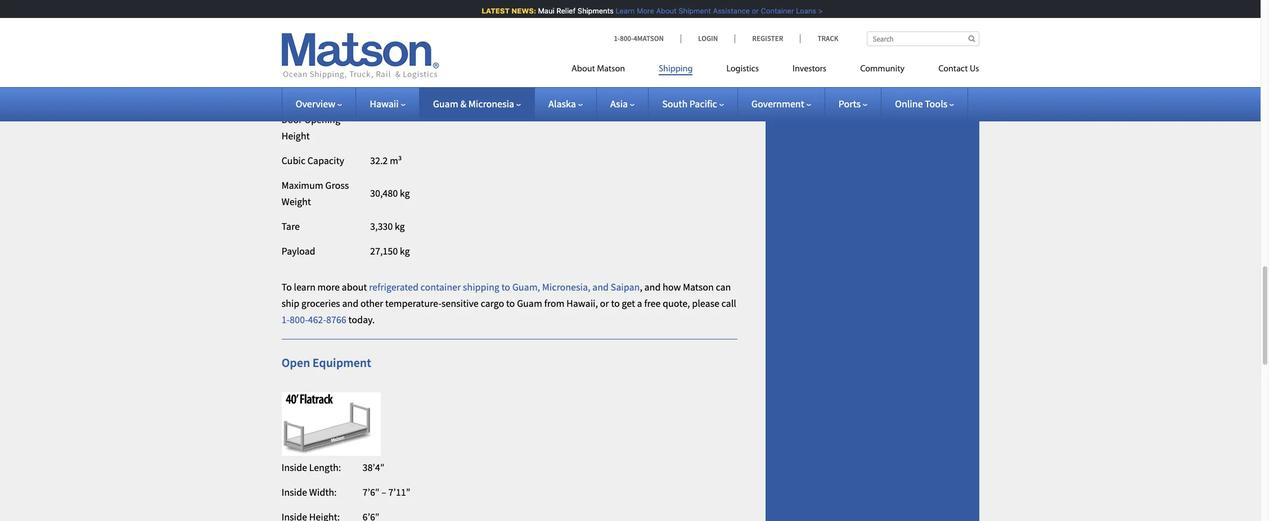 Task type: locate. For each thing, give the bounding box(es) containing it.
or right the hawaii, at the bottom left
[[600, 297, 609, 310]]

about
[[342, 281, 367, 294]]

1 horizontal spatial about
[[652, 6, 672, 15]]

loans
[[792, 6, 812, 15]]

m³
[[390, 154, 402, 167]]

guam inside ", and how matson can ship groceries and other temperature-sensitive cargo to guam from hawaii, or to get a free quote, please call 1-800-462-8766 today."
[[517, 297, 542, 310]]

height inside door opening height
[[282, 129, 310, 142]]

opening inside door opening height
[[304, 113, 340, 126]]

2 inside from the top
[[282, 486, 307, 499]]

latest
[[477, 6, 505, 15]]

1 opening from the top
[[304, 72, 340, 85]]

inside left width:
[[282, 486, 307, 499]]

1 vertical spatial about
[[572, 65, 595, 74]]

>
[[814, 6, 819, 15]]

inside for inside length:
[[282, 461, 307, 474]]

door
[[282, 72, 302, 85], [282, 113, 302, 126]]

1-
[[614, 34, 620, 43], [282, 313, 290, 326]]

1 internal from the top
[[282, 22, 315, 35]]

30,480 kg
[[370, 187, 410, 200]]

internal down internal width
[[282, 47, 315, 60]]

community
[[860, 65, 905, 74]]

1 horizontal spatial or
[[748, 6, 755, 15]]

0 horizontal spatial about
[[572, 65, 595, 74]]

guam down guam,
[[517, 297, 542, 310]]

overview link
[[296, 97, 342, 110]]

internal for internal height
[[282, 47, 315, 60]]

1 horizontal spatial matson
[[683, 281, 714, 294]]

4matson
[[634, 34, 664, 43]]

height down internal width
[[317, 47, 345, 60]]

1 vertical spatial opening
[[304, 113, 340, 126]]

0 vertical spatial internal
[[282, 22, 315, 35]]

8766
[[326, 313, 346, 326]]

0 horizontal spatial height
[[282, 129, 310, 142]]

1 vertical spatial height
[[282, 129, 310, 142]]

door opening height
[[282, 113, 340, 142]]

0 vertical spatial inside
[[282, 461, 307, 474]]

1 vertical spatial door
[[282, 113, 302, 126]]

width inside door opening width
[[282, 88, 307, 101]]

0 vertical spatial 1-
[[614, 34, 620, 43]]

1 vertical spatial internal
[[282, 47, 315, 60]]

matson
[[597, 65, 625, 74], [683, 281, 714, 294]]

height
[[317, 47, 345, 60], [282, 129, 310, 142]]

9'6″
[[524, 97, 541, 110]]

and down about
[[342, 297, 359, 310]]

online tools
[[895, 97, 948, 110]]

1 vertical spatial width
[[282, 88, 307, 101]]

30,480
[[370, 187, 398, 200]]

inside for inside width:
[[282, 486, 307, 499]]

0 horizontal spatial 1-
[[282, 313, 290, 326]]

tare
[[282, 220, 300, 233]]

alaska
[[549, 97, 576, 110]]

0 horizontal spatial matson
[[597, 65, 625, 74]]

800- down 'ship' at the left of page
[[290, 313, 308, 326]]

1 vertical spatial guam
[[517, 297, 542, 310]]

0 vertical spatial kg
[[400, 187, 410, 200]]

,
[[640, 281, 642, 294]]

1 vertical spatial 800-
[[290, 313, 308, 326]]

opening up overview link
[[304, 72, 340, 85]]

online tools link
[[895, 97, 954, 110]]

width:
[[309, 486, 337, 499]]

door for door opening height
[[282, 113, 302, 126]]

groceries
[[302, 297, 340, 310]]

door down internal height
[[282, 72, 302, 85]]

register
[[752, 34, 783, 43]]

equipment
[[313, 355, 371, 371]]

1 door from the top
[[282, 72, 302, 85]]

ports link
[[839, 97, 868, 110]]

internal up internal height
[[282, 22, 315, 35]]

community link
[[844, 59, 922, 82]]

1-800-4matson
[[614, 34, 664, 43]]

to left guam,
[[502, 281, 510, 294]]

guam,
[[512, 281, 540, 294]]

about right more
[[652, 6, 672, 15]]

1 vertical spatial 1-
[[282, 313, 290, 326]]

Search search field
[[867, 32, 979, 46]]

height up cubic
[[282, 129, 310, 142]]

overview
[[296, 97, 335, 110]]

about
[[652, 6, 672, 15], [572, 65, 595, 74]]

about matson
[[572, 65, 625, 74]]

guam & micronesia link
[[433, 97, 521, 110]]

width up internal height
[[317, 22, 342, 35]]

0 vertical spatial about
[[652, 6, 672, 15]]

7'11"
[[388, 486, 410, 499]]

1 horizontal spatial 800-
[[620, 34, 634, 43]]

–
[[382, 486, 386, 499]]

and right ,
[[645, 281, 661, 294]]

2 door from the top
[[282, 113, 302, 126]]

open
[[282, 355, 310, 371]]

2 opening from the top
[[304, 113, 340, 126]]

0 horizontal spatial and
[[342, 297, 359, 310]]

0 vertical spatial matson
[[597, 65, 625, 74]]

shipping link
[[642, 59, 710, 82]]

length:
[[309, 461, 341, 474]]

login
[[698, 34, 718, 43]]

1 horizontal spatial 1-
[[614, 34, 620, 43]]

1- down 'ship' at the left of page
[[282, 313, 290, 326]]

or left container
[[748, 6, 755, 15]]

0 horizontal spatial 800-
[[290, 313, 308, 326]]

1 vertical spatial or
[[600, 297, 609, 310]]

maximum
[[282, 179, 323, 192]]

32.2
[[370, 154, 388, 167]]

internal width
[[282, 22, 342, 35]]

blue matson logo with ocean, shipping, truck, rail and logistics written beneath it. image
[[282, 33, 439, 79]]

0 horizontal spatial guam
[[433, 97, 458, 110]]

1 horizontal spatial width
[[317, 22, 342, 35]]

0 horizontal spatial or
[[600, 297, 609, 310]]

0 horizontal spatial width
[[282, 88, 307, 101]]

kg right 3,330
[[395, 220, 405, 233]]

0 vertical spatial opening
[[304, 72, 340, 85]]

kg
[[400, 187, 410, 200], [395, 220, 405, 233], [400, 245, 410, 258]]

opening down overview link
[[304, 113, 340, 126]]

1 horizontal spatial height
[[317, 47, 345, 60]]

pacific
[[690, 97, 717, 110]]

1- down learn
[[614, 34, 620, 43]]

0 vertical spatial guam
[[433, 97, 458, 110]]

1 vertical spatial inside
[[282, 486, 307, 499]]

1 horizontal spatial guam
[[517, 297, 542, 310]]

hawaii link
[[370, 97, 405, 110]]

door down overview
[[282, 113, 302, 126]]

kg right 30,480 at top left
[[400, 187, 410, 200]]

kg right the 27,150
[[400, 245, 410, 258]]

1 inside from the top
[[282, 461, 307, 474]]

contact us link
[[922, 59, 979, 82]]

quote,
[[663, 297, 690, 310]]

inside up "inside width:"
[[282, 461, 307, 474]]

opening inside door opening width
[[304, 72, 340, 85]]

door inside door opening height
[[282, 113, 302, 126]]

learn more about shipment assistance or container loans > link
[[611, 6, 819, 15]]

south pacific link
[[662, 97, 724, 110]]

more
[[318, 281, 340, 294]]

2 vertical spatial kg
[[400, 245, 410, 258]]

how
[[663, 281, 681, 294]]

and up the hawaii, at the bottom left
[[593, 281, 609, 294]]

cubic
[[282, 154, 306, 167]]

about up alaska link
[[572, 65, 595, 74]]

None search field
[[867, 32, 979, 46]]

news:
[[507, 6, 532, 15]]

investors
[[793, 65, 827, 74]]

0 vertical spatial width
[[317, 22, 342, 35]]

inside
[[282, 461, 307, 474], [282, 486, 307, 499]]

to
[[502, 281, 510, 294], [506, 297, 515, 310], [611, 297, 620, 310]]

800- down learn
[[620, 34, 634, 43]]

temperature-
[[385, 297, 442, 310]]

guam left &
[[433, 97, 458, 110]]

track link
[[800, 34, 839, 43]]

38'4″
[[363, 461, 385, 474]]

1 vertical spatial kg
[[395, 220, 405, 233]]

0 vertical spatial 800-
[[620, 34, 634, 43]]

0 vertical spatial door
[[282, 72, 302, 85]]

width up door opening height
[[282, 88, 307, 101]]

1 vertical spatial matson
[[683, 281, 714, 294]]

2 internal from the top
[[282, 47, 315, 60]]

to
[[282, 281, 292, 294]]

matson up please
[[683, 281, 714, 294]]

door inside door opening width
[[282, 72, 302, 85]]

kg for 30,480 kg
[[400, 187, 410, 200]]

matson up 'asia'
[[597, 65, 625, 74]]



Task type: describe. For each thing, give the bounding box(es) containing it.
guam & micronesia
[[433, 97, 514, 110]]

outside
[[443, 97, 476, 110]]

login link
[[681, 34, 735, 43]]

hawaii,
[[567, 297, 598, 310]]

micronesia
[[469, 97, 514, 110]]

inside length:
[[282, 461, 341, 474]]

1- inside ", and how matson can ship groceries and other temperature-sensitive cargo to guam from hawaii, or to get a free quote, please call 1-800-462-8766 today."
[[282, 313, 290, 326]]

free
[[644, 297, 661, 310]]

sensitive
[[442, 297, 479, 310]]

cargo
[[481, 297, 504, 310]]

or inside ", and how matson can ship groceries and other temperature-sensitive cargo to guam from hawaii, or to get a free quote, please call 1-800-462-8766 today."
[[600, 297, 609, 310]]

micronesia,
[[542, 281, 591, 294]]

more
[[633, 6, 650, 15]]

32.2 m³
[[370, 154, 402, 167]]

matson inside about matson link
[[597, 65, 625, 74]]

south
[[662, 97, 688, 110]]

gross
[[325, 179, 349, 192]]

shipments
[[573, 6, 609, 15]]

door for door opening width
[[282, 72, 302, 85]]

search image
[[969, 35, 975, 42]]

&
[[460, 97, 467, 110]]

1-800-4matson link
[[614, 34, 681, 43]]

contact us
[[939, 65, 979, 74]]

to learn more about refrigerated container shipping to guam, micronesia, and saipan
[[282, 281, 640, 294]]

container
[[421, 281, 461, 294]]

us
[[970, 65, 979, 74]]

can
[[716, 281, 731, 294]]

ports
[[839, 97, 861, 110]]

ship
[[282, 297, 299, 310]]

door opening width
[[282, 72, 340, 101]]

top menu navigation
[[572, 59, 979, 82]]

, and how matson can ship groceries and other temperature-sensitive cargo to guam from hawaii, or to get a free quote, please call 1-800-462-8766 today.
[[282, 281, 736, 326]]

3,330
[[370, 220, 393, 233]]

shipment
[[674, 6, 707, 15]]

learn
[[611, 6, 631, 15]]

kg for 3,330 kg
[[395, 220, 405, 233]]

0 vertical spatial or
[[748, 6, 755, 15]]

27,150
[[370, 245, 398, 258]]

cubic capacity
[[282, 154, 344, 167]]

today.
[[348, 313, 375, 326]]

refrigerated
[[369, 281, 419, 294]]

opening for width
[[304, 72, 340, 85]]

government link
[[752, 97, 811, 110]]

about inside top menu navigation
[[572, 65, 595, 74]]

south pacific
[[662, 97, 717, 110]]

height:
[[478, 97, 509, 110]]

inside width:
[[282, 486, 337, 499]]

0 vertical spatial height
[[317, 47, 345, 60]]

refrigerated container shipping to guam, micronesia, and saipan link
[[369, 281, 640, 294]]

kg for 27,150 kg
[[400, 245, 410, 258]]

27,150 kg
[[370, 245, 410, 258]]

logistics
[[727, 65, 759, 74]]

weight
[[282, 195, 311, 208]]

register link
[[735, 34, 800, 43]]

about matson link
[[572, 59, 642, 82]]

shipping
[[463, 281, 500, 294]]

2 horizontal spatial and
[[645, 281, 661, 294]]

shipping
[[659, 65, 693, 74]]

learn
[[294, 281, 316, 294]]

maui
[[534, 6, 550, 15]]

matson inside ", and how matson can ship groceries and other temperature-sensitive cargo to guam from hawaii, or to get a free quote, please call 1-800-462-8766 today."
[[683, 281, 714, 294]]

maximum gross weight
[[282, 179, 349, 208]]

3,330 kg
[[370, 220, 405, 233]]

contact
[[939, 65, 968, 74]]

get
[[622, 297, 635, 310]]

to down refrigerated container shipping to guam, micronesia, and saipan "link"
[[506, 297, 515, 310]]

to left get
[[611, 297, 620, 310]]

7'6″ – 7'11"
[[363, 486, 410, 499]]

7'6″
[[363, 486, 380, 499]]

800- inside ", and how matson can ship groceries and other temperature-sensitive cargo to guam from hawaii, or to get a free quote, please call 1-800-462-8766 today."
[[290, 313, 308, 326]]

internal for internal width
[[282, 22, 315, 35]]

assistance
[[709, 6, 746, 15]]

tools
[[925, 97, 948, 110]]

a
[[637, 297, 642, 310]]

asia
[[610, 97, 628, 110]]

462-
[[308, 313, 326, 326]]

call
[[722, 297, 736, 310]]

please
[[692, 297, 720, 310]]

latest news: maui relief shipments learn more about shipment assistance or container loans >
[[477, 6, 819, 15]]

saipan
[[611, 281, 640, 294]]

container
[[757, 6, 790, 15]]

1 horizontal spatial and
[[593, 281, 609, 294]]

alaska link
[[549, 97, 583, 110]]

opening for height
[[304, 113, 340, 126]]

asia link
[[610, 97, 635, 110]]

open equipment
[[282, 355, 371, 371]]

logistics link
[[710, 59, 776, 82]]

track
[[818, 34, 839, 43]]

online
[[895, 97, 923, 110]]

outside height:
[[443, 97, 509, 110]]

1-800-462-8766 link
[[282, 313, 346, 326]]

government
[[752, 97, 804, 110]]



Task type: vqa. For each thing, say whether or not it's contained in the screenshot.
>
yes



